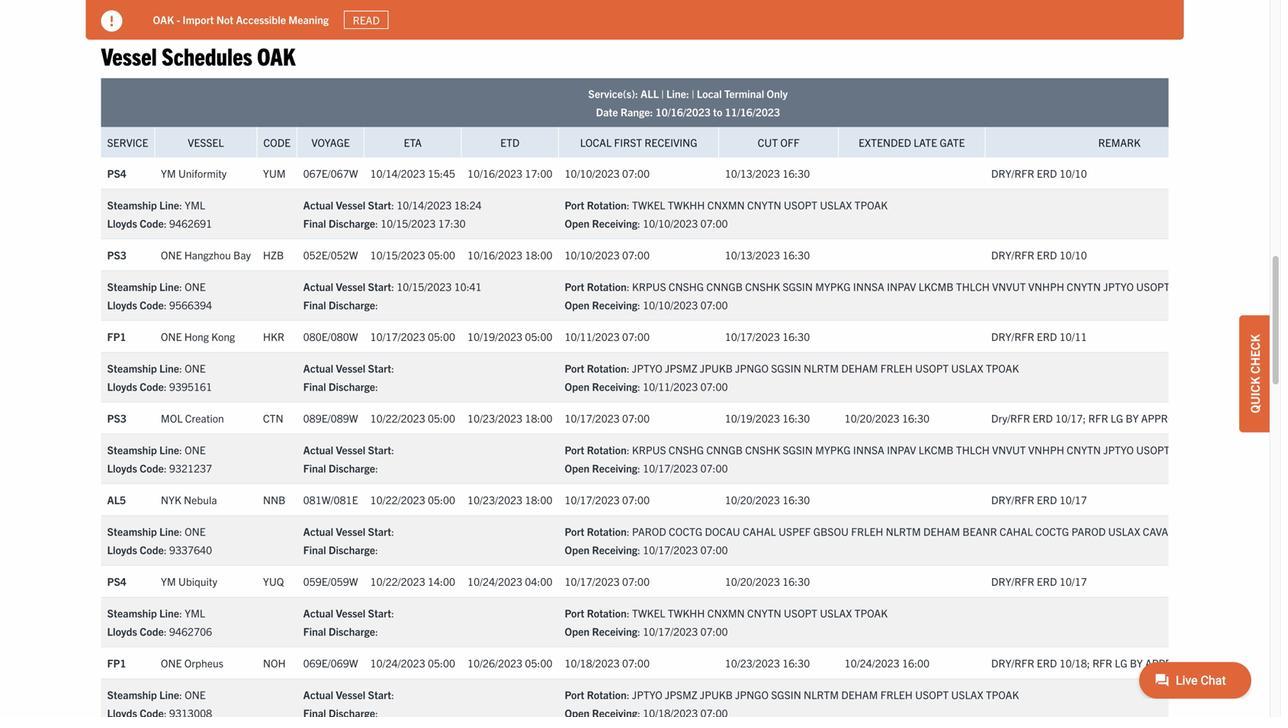 Task type: vqa. For each thing, say whether or not it's contained in the screenshot.


Task type: describe. For each thing, give the bounding box(es) containing it.
10/14/2023 inside actual vessel start : 10/14/2023 18:24 final discharge : 10/15/2023 17:30
[[397, 198, 452, 212]]

lloyds for steamship line : yml lloyds code : 9462691
[[107, 216, 137, 230]]

line for 9395161
[[159, 361, 179, 375]]

cnytn inside port rotation : twkel twkhh cnxmn cnytn usopt uslax tpoak open receiving : 10/10/2023 07:00
[[748, 198, 782, 212]]

port rotation : jptyo jpsmz jpukb jpngo sgsin nlrtm deham frleh usopt uslax tpoak open receiving : 10/11/2023 07:00
[[565, 361, 1020, 393]]

check
[[1248, 334, 1263, 374]]

080e/080w
[[303, 330, 358, 343]]

actual for steamship line : yml lloyds code : 9462691
[[303, 198, 334, 212]]

receiving inside port rotation : krpus cnshg cnngb cnshk sgsin mypkg innsa inpav lkcmb thlch vnvut vnhph cnytn jptyo usopt uslax tpoak open receiving : 10/10/2023 07:00
[[592, 298, 638, 312]]

usopt inside port rotation : jptyo jpsmz jpukb jpngo sgsin nlrtm deham frleh usopt uslax tpoak open receiving : 10/11/2023 07:00
[[916, 361, 949, 375]]

- for 18:00
[[350, 1, 354, 16]]

dry/rfr erd 10/10 for 10/16/2023 17:00
[[992, 166, 1088, 180]]

frleh inside port rotation : parod coctg docau cahal uspef gbsou frleh nlrtm deham beanr cahal coctg parod uslax cavan usopt tpoak open receiving : 10/17/2023 07:00
[[852, 525, 884, 538]]

vessel schedules oak
[[101, 41, 296, 70]]

mypkg for : 10/17/2023 07:00
[[816, 443, 851, 457]]

usopt inside the port rotation : twkel twkhh cnxmn cnytn usopt uslax tpoak open receiving : 10/17/2023 07:00
[[784, 606, 818, 620]]

07:00 inside port rotation : jptyo jpsmz jpukb jpngo sgsin nlrtm deham frleh usopt uslax tpoak open receiving : 10/11/2023 07:00
[[701, 380, 728, 393]]

innsa for : 10/10/2023 07:00
[[854, 280, 885, 293]]

lloyds for steamship line : one lloyds code : 9321237
[[107, 461, 137, 475]]

remark
[[1099, 135, 1141, 149]]

10/24/2023 16:00
[[845, 656, 930, 670]]

port rotation : parod coctg docau cahal uspef gbsou frleh nlrtm deham beanr cahal coctg parod uslax cavan usopt tpoak open receiving : 10/17/2023 07:00
[[565, 525, 1249, 557]]

jptyo inside port rotation : krpus cnshg cnngb cnshk sgsin mypkg innsa inpav lkcmb thlch vnvut vnhph cnytn jptyo usopt uslax tpoak open receiving : 10/10/2023 07:00
[[1104, 280, 1135, 293]]

10/26/2023 05:00
[[468, 656, 553, 670]]

open inside port rotation : parod coctg docau cahal uspef gbsou frleh nlrtm deham beanr cahal coctg parod uslax cavan usopt tpoak open receiving : 10/17/2023 07:00
[[565, 543, 590, 557]]

final inside actual vessel start : 10/14/2023 18:24 final discharge : 10/15/2023 17:30
[[303, 216, 326, 230]]

uslax inside port rotation : krpus cnshg cnngb cnshk sgsin mypkg innsa inpav lkcmb thlch vnvut vnhph cnytn jptyo usopt uslax tpoak open receiving : 10/17/2023 07:00
[[1173, 443, 1205, 457]]

one inside steamship line : one lloyds code : 9566394
[[185, 280, 206, 293]]

hong
[[184, 330, 209, 343]]

10/13/2023 for 10/16/2023 18:00
[[725, 248, 781, 262]]

067e/067w
[[303, 166, 358, 180]]

rotation for port rotation : parod coctg docau cahal uspef gbsou frleh nlrtm deham beanr cahal coctg parod uslax cavan usopt tpoak open receiving : 10/17/2023 07:00
[[587, 525, 627, 538]]

14:00
[[428, 575, 456, 588]]

actual vessel start : final discharge : for : 9395161
[[303, 361, 395, 393]]

one hong kong
[[161, 330, 235, 343]]

0 horizontal spatial 10/11/2023
[[565, 330, 620, 343]]

noh
[[263, 656, 286, 670]]

hkr
[[263, 330, 285, 343]]

ps4 for ym ubiquity
[[107, 575, 127, 588]]

10/13/2023 for 10/16/2023 17:00
[[725, 166, 781, 180]]

code for steamship line : one lloyds code : 9566394
[[140, 298, 164, 312]]

dry/rfr erd 10/17 for 10/24/2023 04:00
[[992, 575, 1088, 588]]

dry/rfr erd 10/18; rfr lg by approval
[[992, 656, 1198, 670]]

jpsmz for port rotation : jptyo jpsmz jpukb jpngo sgsin nlrtm deham frleh usopt uslax tpoak
[[665, 688, 698, 702]]

local first receiving
[[580, 135, 698, 149]]

dry/rfr for 10/16/2023 17:00
[[992, 166, 1035, 180]]

cnytn inside port rotation : krpus cnshg cnngb cnshk sgsin mypkg innsa inpav lkcmb thlch vnvut vnhph cnytn jptyo usopt uslax tpoak open receiving : 10/10/2023 07:00
[[1067, 280, 1102, 293]]

oak - import not accessible meaning
[[153, 13, 329, 26]]

sgsin for : 10/10/2023 07:00
[[783, 280, 813, 293]]

one inside the steamship line : one lloyds code : 9337640
[[185, 525, 206, 538]]

vessel for steamship line : yml lloyds code : 9462691
[[336, 198, 366, 212]]

0 vertical spatial oak
[[153, 13, 174, 26]]

quick check link
[[1240, 315, 1271, 433]]

16:30 for 052e/052w
[[783, 248, 811, 262]]

discharge for steamship line : one lloyds code : 9321237
[[329, 461, 375, 475]]

dry/rfr for 10/24/2023 04:00
[[992, 575, 1035, 588]]

cnngb for : 10/10/2023 07:00
[[707, 280, 743, 293]]

open inside port rotation : krpus cnshg cnngb cnshk sgsin mypkg innsa inpav lkcmb thlch vnvut vnhph cnytn jptyo usopt uslax tpoak open receiving : 10/17/2023 07:00
[[565, 461, 590, 475]]

hangzhou
[[184, 248, 231, 262]]

ym uniformity
[[161, 166, 227, 180]]

10/20/2023 16:30 for 18:00
[[725, 493, 811, 507]]

10/23/2023 18:00 for 089e/089w
[[468, 411, 553, 425]]

jpukb for port rotation : jptyo jpsmz jpukb jpngo sgsin nlrtm deham frleh usopt uslax tpoak
[[700, 688, 733, 702]]

tpoak inside port rotation : krpus cnshg cnngb cnshk sgsin mypkg innsa inpav lkcmb thlch vnvut vnhph cnytn jptyo usopt uslax tpoak open receiving : 10/17/2023 07:00
[[1208, 443, 1241, 457]]

yml for steamship line : yml lloyds code : 9462706
[[185, 606, 205, 620]]

10/24/2023 05:00
[[371, 656, 456, 670]]

0 vertical spatial 10/14/2023
[[371, 166, 426, 180]]

10/17/2023 16:30
[[725, 330, 811, 343]]

local inside service(s): all | line: | local terminal only date range: 10/16/2023 to 11/16/2023
[[697, 87, 722, 100]]

10/11/2023 inside port rotation : jptyo jpsmz jpukb jpngo sgsin nlrtm deham frleh usopt uslax tpoak open receiving : 10/11/2023 07:00
[[643, 380, 698, 393]]

krpus for 10/10/2023
[[633, 280, 667, 293]]

cnytn inside port rotation : krpus cnshg cnngb cnshk sgsin mypkg innsa inpav lkcmb thlch vnvut vnhph cnytn jptyo usopt uslax tpoak open receiving : 10/17/2023 07:00
[[1067, 443, 1102, 457]]

service(s): all | line: | local terminal only date range: 10/16/2023 to 11/16/2023
[[589, 87, 788, 119]]

ym for ym ubiquity
[[161, 575, 176, 588]]

nlrtm inside port rotation : parod coctg docau cahal uspef gbsou frleh nlrtm deham beanr cahal coctg parod uslax cavan usopt tpoak open receiving : 10/17/2023 07:00
[[886, 525, 922, 538]]

vessel down solid image
[[101, 41, 157, 70]]

- for oak
[[177, 13, 180, 26]]

cnxmn for : 10/10/2023 07:00
[[708, 198, 745, 212]]

tpoak inside port rotation : parod coctg docau cahal uspef gbsou frleh nlrtm deham beanr cahal coctg parod uslax cavan usopt tpoak open receiving : 10/17/2023 07:00
[[1215, 525, 1249, 538]]

089e/089w
[[303, 411, 358, 425]]

open inside port rotation : jptyo jpsmz jpukb jpngo sgsin nlrtm deham frleh usopt uslax tpoak open receiving : 10/11/2023 07:00
[[565, 380, 590, 393]]

rfr for 10/18;
[[1093, 656, 1113, 670]]

steamship for steamship line : yml lloyds code : 9462691
[[107, 198, 157, 212]]

10/22/2023 05:00 for 089e/089w
[[371, 411, 456, 425]]

yuq
[[263, 575, 284, 588]]

10/16/2023 for 10/16/2023 18:00
[[468, 248, 523, 262]]

7 start from the top
[[368, 688, 392, 702]]

18:00 for 081w/081e
[[525, 493, 553, 507]]

vessel for steamship line : yml lloyds code : 9462706
[[336, 606, 366, 620]]

9462706
[[169, 625, 212, 638]]

final inside actual vessel start : 10/15/2023 10:41 final discharge :
[[303, 298, 326, 312]]

rotation for port rotation : jptyo jpsmz jpukb jpngo sgsin nlrtm deham frleh usopt uslax tpoak
[[587, 688, 627, 702]]

al5
[[107, 493, 126, 507]]

10/22/2023 14:00
[[371, 575, 456, 588]]

10/17/2023 inside port rotation : parod coctg docau cahal uspef gbsou frleh nlrtm deham beanr cahal coctg parod uslax cavan usopt tpoak open receiving : 10/17/2023 07:00
[[643, 543, 698, 557]]

night
[[271, 1, 300, 16]]

16:30 for 067e/067w
[[783, 166, 811, 180]]

cnshk for : 10/17/2023 07:00
[[746, 443, 781, 457]]

extended late gate
[[859, 135, 966, 149]]

lkcmb for : 10/17/2023 07:00
[[919, 443, 954, 457]]

port rotation : jptyo jpsmz jpukb jpngo sgsin nlrtm deham frleh usopt uslax tpoak
[[565, 688, 1020, 702]]

15:45
[[428, 166, 456, 180]]

port rotation : krpus cnshg cnngb cnshk sgsin mypkg innsa inpav lkcmb thlch vnvut vnhph cnytn jptyo usopt uslax tpoak open receiving : 10/17/2023 07:00
[[565, 443, 1241, 475]]

steamship for steamship line : one lloyds code : 9395161
[[107, 361, 157, 375]]

0 vertical spatial 10/20/2023 16:30
[[845, 411, 930, 425]]

10/10 for 10/16/2023 18:00
[[1060, 248, 1088, 262]]

orpheus
[[184, 656, 224, 670]]

erd for 052e/052w
[[1038, 248, 1058, 262]]

dry/rfr for 10/16/2023 18:00
[[992, 248, 1035, 262]]

jptyo inside port rotation : krpus cnshg cnngb cnshk sgsin mypkg innsa inpav lkcmb thlch vnvut vnhph cnytn jptyo usopt uslax tpoak open receiving : 10/17/2023 07:00
[[1104, 443, 1135, 457]]

10:41
[[455, 280, 482, 293]]

erd for 080e/080w
[[1038, 330, 1058, 343]]

usopt inside port rotation : krpus cnshg cnngb cnshk sgsin mypkg innsa inpav lkcmb thlch vnvut vnhph cnytn jptyo usopt uslax tpoak open receiving : 10/10/2023 07:00
[[1137, 280, 1171, 293]]

10/24/2023 for 10/24/2023 05:00
[[371, 656, 426, 670]]

07:00 inside port rotation : krpus cnshg cnngb cnshk sgsin mypkg innsa inpav lkcmb thlch vnvut vnhph cnytn jptyo usopt uslax tpoak open receiving : 10/17/2023 07:00
[[701, 461, 728, 475]]

uslax inside port rotation : jptyo jpsmz jpukb jpngo sgsin nlrtm deham frleh usopt uslax tpoak open receiving : 10/11/2023 07:00
[[952, 361, 984, 375]]

10/17/2023 inside the port rotation : twkel twkhh cnxmn cnytn usopt uslax tpoak open receiving : 10/17/2023 07:00
[[643, 625, 698, 638]]

0 vertical spatial 10/20/2023
[[845, 411, 900, 425]]

service
[[107, 135, 148, 149]]

10/17 for 10/23/2023 18:00
[[1060, 493, 1088, 507]]

approval for dry/rfr erd 10/17; rfr lg by approval
[[1142, 411, 1194, 425]]

cnshk for : 10/10/2023 07:00
[[746, 280, 781, 293]]

ps4 for ym uniformity
[[107, 166, 127, 180]]

rotation for port rotation : twkel twkhh cnxmn cnytn usopt uslax tpoak open receiving : 10/17/2023 07:00
[[587, 606, 627, 620]]

ym ubiquity
[[161, 575, 217, 588]]

one left orpheus
[[161, 656, 182, 670]]

code up yum
[[264, 135, 291, 149]]

tpoak inside port rotation : krpus cnshg cnngb cnshk sgsin mypkg innsa inpav lkcmb thlch vnvut vnhph cnytn jptyo usopt uslax tpoak open receiving : 10/10/2023 07:00
[[1208, 280, 1241, 293]]

discharge for steamship line : one lloyds code : 9395161
[[329, 380, 375, 393]]

steamship for steamship line : one lloyds code : 9337640
[[107, 525, 157, 538]]

final for steamship line : one lloyds code : 9321237
[[303, 461, 326, 475]]

receiving inside port rotation : twkel twkhh cnxmn cnytn usopt uslax tpoak open receiving : 10/10/2023 07:00
[[592, 216, 638, 230]]

steamship line : one lloyds code : 9337640
[[107, 525, 212, 557]]

07:00 inside port rotation : twkel twkhh cnxmn cnytn usopt uslax tpoak open receiving : 10/10/2023 07:00
[[701, 216, 728, 230]]

import
[[183, 13, 214, 26]]

dry/rfr erd 10/10 for 10/16/2023 18:00
[[992, 248, 1088, 262]]

uslax inside port rotation : twkel twkhh cnxmn cnytn usopt uslax tpoak open receiving : 10/10/2023 07:00
[[820, 198, 853, 212]]

usopt inside port rotation : parod coctg docau cahal uspef gbsou frleh nlrtm deham beanr cahal coctg parod uslax cavan usopt tpoak open receiving : 10/17/2023 07:00
[[1179, 525, 1213, 538]]

extended
[[859, 135, 912, 149]]

one inside steamship line : one lloyds code : 9395161
[[185, 361, 206, 375]]

dry/rfr for 10/19/2023 05:00
[[992, 330, 1035, 343]]

069e/069w
[[303, 656, 358, 670]]

late
[[914, 135, 938, 149]]

port rotation : twkel twkhh cnxmn cnytn usopt uslax tpoak open receiving : 10/17/2023 07:00
[[565, 606, 888, 638]]

18:00 for 052e/052w
[[525, 248, 553, 262]]

inpav for : 10/17/2023 07:00
[[888, 443, 917, 457]]

ps3 for one hangzhou bay
[[107, 248, 127, 262]]

1 coctg from the left
[[669, 525, 703, 538]]

docau
[[705, 525, 741, 538]]

fp1 for one orpheus
[[107, 656, 126, 670]]

nyk
[[161, 493, 181, 507]]

cut
[[758, 135, 778, 149]]

10/19/2023 05:00
[[468, 330, 553, 343]]

2 cahal from the left
[[1000, 525, 1034, 538]]

creation
[[185, 411, 224, 425]]

one left hangzhou
[[161, 248, 182, 262]]

1 cahal from the left
[[743, 525, 777, 538]]

quick
[[1248, 377, 1263, 413]]

quick check
[[1248, 334, 1263, 413]]

jptyo inside port rotation : jptyo jpsmz jpukb jpngo sgsin nlrtm deham frleh usopt uslax tpoak open receiving : 10/11/2023 07:00
[[633, 361, 663, 375]]

yum
[[263, 166, 286, 180]]

by for 10/17;
[[1127, 411, 1139, 425]]

fp1 for one hong kong
[[107, 330, 126, 343]]

one inside steamship line : one lloyds code : 9321237
[[185, 443, 206, 457]]

one left hong
[[161, 330, 182, 343]]

gate
[[940, 135, 966, 149]]

10/26/2023
[[468, 656, 523, 670]]

tpoak inside port rotation : jptyo jpsmz jpukb jpngo sgsin nlrtm deham frleh usopt uslax tpoak open receiving : 10/11/2023 07:00
[[987, 361, 1020, 375]]

sgsin down 10/23/2023 16:30 on the right
[[772, 688, 802, 702]]

1 vertical spatial 10/15/2023
[[371, 248, 426, 262]]

start for steamship line : one lloyds code : 9337640
[[368, 525, 392, 538]]

uspef
[[779, 525, 811, 538]]

usopt inside port rotation : twkel twkhh cnxmn cnytn usopt uslax tpoak open receiving : 10/10/2023 07:00
[[784, 198, 818, 212]]

code for steamship line : yml lloyds code : 9462706
[[140, 625, 164, 638]]

10/13/2023 16:30 for 18:00
[[725, 248, 811, 262]]

read link
[[344, 11, 389, 29]]

actual vessel start :
[[303, 688, 395, 702]]

10/23/2023 16:30
[[725, 656, 811, 670]]

7 actual from the top
[[303, 688, 334, 702]]

10/15/2023 inside actual vessel start : 10/15/2023 10:41 final discharge :
[[397, 280, 452, 293]]

nebula
[[184, 493, 217, 507]]

vessel down the 069e/069w
[[336, 688, 366, 702]]

port rotation : twkel twkhh cnxmn cnytn usopt uslax tpoak open receiving : 10/10/2023 07:00
[[565, 198, 888, 230]]

usopt inside port rotation : krpus cnshg cnngb cnshk sgsin mypkg innsa inpav lkcmb thlch vnvut vnhph cnytn jptyo usopt uslax tpoak open receiving : 10/17/2023 07:00
[[1137, 443, 1171, 457]]

one down one orpheus
[[185, 688, 206, 702]]

actual vessel start : 10/15/2023 10:41 final discharge :
[[303, 280, 482, 312]]

10/10/2023 inside port rotation : krpus cnshg cnngb cnshk sgsin mypkg innsa inpav lkcmb thlch vnvut vnhph cnytn jptyo usopt uslax tpoak open receiving : 10/10/2023 07:00
[[643, 298, 698, 312]]

9462691
[[169, 216, 212, 230]]

ym for ym uniformity
[[161, 166, 176, 180]]

dry/rfr
[[992, 411, 1031, 425]]

final for steamship line : yml lloyds code : 9462706
[[303, 625, 326, 638]]

081w/081e
[[303, 493, 358, 507]]

uslax inside the port rotation : twkel twkhh cnxmn cnytn usopt uslax tpoak open receiving : 10/17/2023 07:00
[[820, 606, 853, 620]]

cavan
[[1144, 525, 1177, 538]]

16:30 for 081w/081e
[[783, 493, 811, 507]]

05:00 for 089e/089w
[[428, 411, 456, 425]]

07:00 inside port rotation : parod coctg docau cahal uspef gbsou frleh nlrtm deham beanr cahal coctg parod uslax cavan usopt tpoak open receiving : 10/17/2023 07:00
[[701, 543, 728, 557]]

deham for port rotation : jptyo jpsmz jpukb jpngo sgsin nlrtm deham frleh usopt uslax tpoak
[[842, 688, 879, 702]]

one orpheus
[[161, 656, 224, 670]]

hzb
[[263, 248, 284, 262]]

twkhh for 10/10/2023
[[668, 198, 705, 212]]

discharge for steamship line : yml lloyds code : 9462706
[[329, 625, 375, 638]]

port for port rotation : twkel twkhh cnxmn cnytn usopt uslax tpoak open receiving : 10/17/2023 07:00
[[565, 606, 585, 620]]

uslax inside port rotation : krpus cnshg cnngb cnshk sgsin mypkg innsa inpav lkcmb thlch vnvut vnhph cnytn jptyo usopt uslax tpoak open receiving : 10/10/2023 07:00
[[1173, 280, 1205, 293]]

17:30
[[438, 216, 466, 230]]

18:00 - 02:00
[[315, 1, 388, 16]]

10/19/2023 for 10/19/2023 05:00
[[468, 330, 523, 343]]

17:00
[[525, 166, 553, 180]]

frleh for port rotation : jptyo jpsmz jpukb jpngo sgsin nlrtm deham frleh usopt uslax tpoak
[[881, 688, 913, 702]]

10/14/2023 15:45
[[371, 166, 456, 180]]

port rotation : krpus cnshg cnngb cnshk sgsin mypkg innsa inpav lkcmb thlch vnvut vnhph cnytn jptyo usopt uslax tpoak open receiving : 10/10/2023 07:00
[[565, 280, 1241, 312]]

nyk nebula
[[161, 493, 217, 507]]

dry/rfr for 10/23/2023 18:00
[[992, 493, 1035, 507]]

ps3 for mol creation
[[107, 411, 127, 425]]

nlrtm for port rotation : jptyo jpsmz jpukb jpngo sgsin nlrtm deham frleh usopt uslax tpoak open receiving : 10/11/2023 07:00
[[804, 361, 839, 375]]

final for steamship line : one lloyds code : 9395161
[[303, 380, 326, 393]]

18:24
[[455, 198, 482, 212]]



Task type: locate. For each thing, give the bounding box(es) containing it.
10/15/2023 inside actual vessel start : 10/14/2023 18:24 final discharge : 10/15/2023 17:30
[[381, 216, 436, 230]]

10/22/2023 right 089e/089w
[[371, 411, 426, 425]]

1 vertical spatial cnshk
[[746, 443, 781, 457]]

1 10/22/2023 05:00 from the top
[[371, 411, 456, 425]]

ps4 down the steamship line : one lloyds code : 9337640
[[107, 575, 127, 588]]

0 vertical spatial 10/23/2023
[[468, 411, 523, 425]]

vnvut for port rotation : krpus cnshg cnngb cnshk sgsin mypkg innsa inpav lkcmb thlch vnvut vnhph cnytn jptyo usopt uslax tpoak open receiving : 10/10/2023 07:00
[[993, 280, 1027, 293]]

lloyds up al5
[[107, 461, 137, 475]]

code inside steamship line : yml lloyds code : 9462691
[[140, 216, 164, 230]]

start for steamship line : yml lloyds code : 9462706
[[368, 606, 392, 620]]

6 discharge from the top
[[329, 625, 375, 638]]

0 horizontal spatial 10/24/2023
[[371, 656, 426, 670]]

dry/rfr erd 10/11
[[992, 330, 1088, 343]]

cnshk up 10/17/2023 16:30
[[746, 280, 781, 293]]

0 vertical spatial 10/13/2023
[[725, 166, 781, 180]]

0 vertical spatial twkel
[[633, 198, 666, 212]]

05:00 for 080e/080w
[[428, 330, 456, 343]]

2 horizontal spatial 10/24/2023
[[845, 656, 900, 670]]

5 open from the top
[[565, 543, 590, 557]]

0 vertical spatial dry/rfr erd 10/17
[[992, 493, 1088, 507]]

1 | from the left
[[662, 87, 664, 100]]

vessel inside actual vessel start : 10/15/2023 10:41 final discharge :
[[336, 280, 366, 293]]

ps3
[[107, 248, 127, 262], [107, 411, 127, 425]]

1 mypkg from the top
[[816, 280, 851, 293]]

port inside port rotation : krpus cnshg cnngb cnshk sgsin mypkg innsa inpav lkcmb thlch vnvut vnhph cnytn jptyo usopt uslax tpoak open receiving : 10/10/2023 07:00
[[565, 280, 585, 293]]

4 rotation from the top
[[587, 443, 627, 457]]

3 10/17/2023 07:00 from the top
[[565, 575, 650, 588]]

frleh right gbsou
[[852, 525, 884, 538]]

5 lloyds from the top
[[107, 543, 137, 557]]

10/24/2023 for 10/24/2023 16:00
[[845, 656, 900, 670]]

10/13/2023 16:30 down cut
[[725, 166, 811, 180]]

uniformity
[[178, 166, 227, 180]]

erd for 089e/089w
[[1033, 411, 1054, 425]]

0 vertical spatial cnngb
[[707, 280, 743, 293]]

cnytn inside the port rotation : twkel twkhh cnxmn cnytn usopt uslax tpoak open receiving : 10/17/2023 07:00
[[748, 606, 782, 620]]

0 vertical spatial 10/16/2023
[[656, 105, 711, 119]]

vnhph for port rotation : krpus cnshg cnngb cnshk sgsin mypkg innsa inpav lkcmb thlch vnvut vnhph cnytn jptyo usopt uslax tpoak open receiving : 10/10/2023 07:00
[[1029, 280, 1065, 293]]

1 parod from the left
[[633, 525, 667, 538]]

receiving inside port rotation : krpus cnshg cnngb cnshk sgsin mypkg innsa inpav lkcmb thlch vnvut vnhph cnytn jptyo usopt uslax tpoak open receiving : 10/17/2023 07:00
[[592, 461, 638, 475]]

code up nyk
[[140, 461, 164, 475]]

yml inside steamship line : yml lloyds code : 9462691
[[185, 198, 205, 212]]

10/17 for 10/24/2023 04:00
[[1060, 575, 1088, 588]]

4 start from the top
[[368, 443, 392, 457]]

1 rotation from the top
[[587, 198, 627, 212]]

cahal right beanr
[[1000, 525, 1034, 538]]

1 vertical spatial 10/22/2023
[[371, 493, 426, 507]]

receiving inside port rotation : parod coctg docau cahal uspef gbsou frleh nlrtm deham beanr cahal coctg parod uslax cavan usopt tpoak open receiving : 10/17/2023 07:00
[[592, 543, 638, 557]]

line inside steamship line : one lloyds code : 9321237
[[159, 443, 179, 457]]

6 line from the top
[[159, 606, 179, 620]]

ps3 up steamship line : one lloyds code : 9566394
[[107, 248, 127, 262]]

discharge up 089e/089w
[[329, 380, 375, 393]]

open inside port rotation : krpus cnshg cnngb cnshk sgsin mypkg innsa inpav lkcmb thlch vnvut vnhph cnytn jptyo usopt uslax tpoak open receiving : 10/10/2023 07:00
[[565, 298, 590, 312]]

6 actual from the top
[[303, 606, 334, 620]]

2 10/23/2023 18:00 from the top
[[468, 493, 553, 507]]

lloyds for steamship line : one lloyds code : 9566394
[[107, 298, 137, 312]]

innsa
[[854, 280, 885, 293], [854, 443, 885, 457]]

solid image
[[101, 10, 122, 32]]

deham inside port rotation : jptyo jpsmz jpukb jpngo sgsin nlrtm deham frleh usopt uslax tpoak open receiving : 10/11/2023 07:00
[[842, 361, 879, 375]]

erd for 069e/069w
[[1038, 656, 1058, 670]]

1 vertical spatial ym
[[161, 575, 176, 588]]

1 10/17/2023 07:00 from the top
[[565, 411, 650, 425]]

nlrtm down 10/17/2023 16:30
[[804, 361, 839, 375]]

nlrtm down 10/23/2023 16:30 on the right
[[804, 688, 839, 702]]

10/11
[[1060, 330, 1088, 343]]

line inside steamship line : yml lloyds code : 9462691
[[159, 198, 179, 212]]

vnhph up dry/rfr erd 10/11
[[1029, 280, 1065, 293]]

twkel up 10/18/2023 07:00
[[633, 606, 666, 620]]

not
[[216, 13, 234, 26]]

1 vertical spatial ps3
[[107, 411, 127, 425]]

actual vessel start : final discharge : down 089e/089w
[[303, 443, 395, 475]]

0 vertical spatial vnvut
[[993, 280, 1027, 293]]

10/18/2023 07:00
[[565, 656, 650, 670]]

vnhph for port rotation : krpus cnshg cnngb cnshk sgsin mypkg innsa inpav lkcmb thlch vnvut vnhph cnytn jptyo usopt uslax tpoak open receiving : 10/17/2023 07:00
[[1029, 443, 1065, 457]]

actual down the 059e/059w
[[303, 606, 334, 620]]

2 cnngb from the top
[[707, 443, 743, 457]]

1 steamship from the top
[[107, 198, 157, 212]]

1 vertical spatial 10/17/2023 07:00
[[565, 493, 650, 507]]

1 10/13/2023 16:30 from the top
[[725, 166, 811, 180]]

0 vertical spatial lkcmb
[[919, 280, 954, 293]]

one up 9395161 at bottom left
[[185, 361, 206, 375]]

1 cnshg from the top
[[669, 280, 704, 293]]

voyage
[[312, 135, 350, 149]]

0 vertical spatial approval
[[1142, 411, 1194, 425]]

cnxmn
[[708, 198, 745, 212], [708, 606, 745, 620]]

eta
[[404, 135, 422, 149]]

1 fp1 from the top
[[107, 330, 126, 343]]

1 vertical spatial 10/22/2023 05:00
[[371, 493, 456, 507]]

10/14/2023 up the 17:30
[[397, 198, 452, 212]]

cahal
[[743, 525, 777, 538], [1000, 525, 1034, 538]]

port for port rotation : krpus cnshg cnngb cnshk sgsin mypkg innsa inpav lkcmb thlch vnvut vnhph cnytn jptyo usopt uslax tpoak open receiving : 10/17/2023 07:00
[[565, 443, 585, 457]]

lloyds left 9566394 on the left top of page
[[107, 298, 137, 312]]

11/16/2023
[[725, 105, 781, 119]]

twkhh for 10/17/2023
[[668, 606, 705, 620]]

2 coctg from the left
[[1036, 525, 1070, 538]]

1 vertical spatial fp1
[[107, 656, 126, 670]]

rfr right 10/17;
[[1089, 411, 1109, 425]]

1 vertical spatial cnshg
[[669, 443, 704, 457]]

dry/rfr erd 10/17; rfr lg by approval
[[992, 411, 1194, 425]]

lloyds inside steamship line : one lloyds code : 9395161
[[107, 380, 137, 393]]

0 vertical spatial 10/17
[[1060, 493, 1088, 507]]

10/20/2023 up port rotation : krpus cnshg cnngb cnshk sgsin mypkg innsa inpav lkcmb thlch vnvut vnhph cnytn jptyo usopt uslax tpoak open receiving : 10/17/2023 07:00
[[845, 411, 900, 425]]

jpngo for port rotation : jptyo jpsmz jpukb jpngo sgsin nlrtm deham frleh usopt uslax tpoak
[[736, 688, 769, 702]]

vessel down 081w/081e
[[336, 525, 366, 538]]

vessel for steamship line : one lloyds code : 9566394
[[336, 280, 366, 293]]

2 rotation from the top
[[587, 280, 627, 293]]

2 lloyds from the top
[[107, 298, 137, 312]]

final up 080e/080w
[[303, 298, 326, 312]]

line inside steamship line : yml lloyds code : 9462706
[[159, 606, 179, 620]]

sgsin inside port rotation : krpus cnshg cnngb cnshk sgsin mypkg innsa inpav lkcmb thlch vnvut vnhph cnytn jptyo usopt uslax tpoak open receiving : 10/17/2023 07:00
[[783, 443, 813, 457]]

1 lloyds from the top
[[107, 216, 137, 230]]

3 open from the top
[[565, 380, 590, 393]]

1 horizontal spatial 10/19/2023
[[725, 411, 781, 425]]

2 cnxmn from the top
[[708, 606, 745, 620]]

code up mol
[[140, 380, 164, 393]]

0 vertical spatial fp1
[[107, 330, 126, 343]]

to
[[714, 105, 723, 119]]

16:30 for 089e/089w
[[783, 411, 811, 425]]

5 port from the top
[[565, 525, 585, 538]]

line for 9337640
[[159, 525, 179, 538]]

1 line from the top
[[159, 198, 179, 212]]

0 vertical spatial jpukb
[[700, 361, 733, 375]]

1 vertical spatial approval
[[1146, 656, 1198, 670]]

10/15/2023 05:00
[[371, 248, 456, 262]]

10/10 for 10/16/2023 17:00
[[1060, 166, 1088, 180]]

1 ym from the top
[[161, 166, 176, 180]]

10/17;
[[1056, 411, 1087, 425]]

4 line from the top
[[159, 443, 179, 457]]

1 horizontal spatial local
[[697, 87, 722, 100]]

inpav for : 10/10/2023 07:00
[[888, 280, 917, 293]]

2 10/22/2023 05:00 from the top
[[371, 493, 456, 507]]

1 vertical spatial twkel
[[633, 606, 666, 620]]

0 vertical spatial vnhph
[[1029, 280, 1065, 293]]

lkcmb for : 10/10/2023 07:00
[[919, 280, 954, 293]]

1 inpav from the top
[[888, 280, 917, 293]]

discharge up the 059e/059w
[[329, 543, 375, 557]]

jpngo inside port rotation : jptyo jpsmz jpukb jpngo sgsin nlrtm deham frleh usopt uslax tpoak open receiving : 10/11/2023 07:00
[[736, 361, 769, 375]]

code inside steamship line : one lloyds code : 9566394
[[140, 298, 164, 312]]

port for port rotation : jptyo jpsmz jpukb jpngo sgsin nlrtm deham frleh usopt uslax tpoak open receiving : 10/11/2023 07:00
[[565, 361, 585, 375]]

1 horizontal spatial 10/24/2023
[[468, 575, 523, 588]]

10/13/2023 down port rotation : twkel twkhh cnxmn cnytn usopt uslax tpoak open receiving : 10/10/2023 07:00 on the top of the page
[[725, 248, 781, 262]]

- left "import"
[[177, 13, 180, 26]]

10/17/2023 07:00 for 089e/089w
[[565, 411, 650, 425]]

0 vertical spatial thlch
[[957, 280, 990, 293]]

port inside port rotation : parod coctg docau cahal uspef gbsou frleh nlrtm deham beanr cahal coctg parod uslax cavan usopt tpoak open receiving : 10/17/2023 07:00
[[565, 525, 585, 538]]

line inside steamship line : one lloyds code : 9395161
[[159, 361, 179, 375]]

jpukb inside port rotation : jptyo jpsmz jpukb jpngo sgsin nlrtm deham frleh usopt uslax tpoak open receiving : 10/11/2023 07:00
[[700, 361, 733, 375]]

2 mypkg from the top
[[816, 443, 851, 457]]

receiving inside the port rotation : twkel twkhh cnxmn cnytn usopt uslax tpoak open receiving : 10/17/2023 07:00
[[592, 625, 638, 638]]

open inside the port rotation : twkel twkhh cnxmn cnytn usopt uslax tpoak open receiving : 10/17/2023 07:00
[[565, 625, 590, 638]]

port for port rotation : jptyo jpsmz jpukb jpngo sgsin nlrtm deham frleh usopt uslax tpoak
[[565, 688, 585, 702]]

0 vertical spatial 10/15/2023
[[381, 216, 436, 230]]

lloyds left 9395161 at bottom left
[[107, 380, 137, 393]]

cnshg for 10/17/2023
[[669, 443, 704, 457]]

1 vertical spatial inpav
[[888, 443, 917, 457]]

16:30
[[783, 166, 811, 180], [783, 248, 811, 262], [783, 330, 811, 343], [783, 411, 811, 425], [903, 411, 930, 425], [783, 493, 811, 507], [783, 575, 811, 588], [783, 656, 811, 670]]

lloyds inside steamship line : yml lloyds code : 9462691
[[107, 216, 137, 230]]

jpngo down 10/23/2023 16:30 on the right
[[736, 688, 769, 702]]

line up 9321237
[[159, 443, 179, 457]]

steamship line : yml lloyds code : 9462691
[[107, 198, 212, 230]]

6 start from the top
[[368, 606, 392, 620]]

dry/rfr for 10/26/2023 05:00
[[992, 656, 1035, 670]]

10/20/2023 16:30 for 04:00
[[725, 575, 811, 588]]

code left 9462691
[[140, 216, 164, 230]]

lloyds inside steamship line : yml lloyds code : 9462706
[[107, 625, 137, 638]]

2 10/10/2023 07:00 from the top
[[565, 248, 650, 262]]

1 vertical spatial vnhph
[[1029, 443, 1065, 457]]

2 vnvut from the top
[[993, 443, 1027, 457]]

actual down 052e/052w
[[303, 280, 334, 293]]

code
[[264, 135, 291, 149], [140, 216, 164, 230], [140, 298, 164, 312], [140, 380, 164, 393], [140, 461, 164, 475], [140, 543, 164, 557], [140, 625, 164, 638]]

code left 9566394 on the left top of page
[[140, 298, 164, 312]]

3 dry/rfr from the top
[[992, 330, 1035, 343]]

nnb
[[263, 493, 286, 507]]

discharge up 080e/080w
[[329, 298, 375, 312]]

port
[[565, 198, 585, 212], [565, 280, 585, 293], [565, 361, 585, 375], [565, 443, 585, 457], [565, 525, 585, 538], [565, 606, 585, 620], [565, 688, 585, 702]]

discharge up 081w/081e
[[329, 461, 375, 475]]

steamship line : one lloyds code : 9321237
[[107, 443, 212, 475]]

10/17/2023 05:00
[[371, 330, 456, 343]]

1 vertical spatial yml
[[185, 606, 205, 620]]

one
[[161, 248, 182, 262], [185, 280, 206, 293], [161, 330, 182, 343], [185, 361, 206, 375], [185, 443, 206, 457], [185, 525, 206, 538], [161, 656, 182, 670], [185, 688, 206, 702]]

10/11/2023
[[565, 330, 620, 343], [643, 380, 698, 393]]

vnhph down 10/17;
[[1029, 443, 1065, 457]]

0 vertical spatial nlrtm
[[804, 361, 839, 375]]

oak left "import"
[[153, 13, 174, 26]]

code inside steamship line : one lloyds code : 9395161
[[140, 380, 164, 393]]

1 vertical spatial nlrtm
[[886, 525, 922, 538]]

line
[[159, 198, 179, 212], [159, 280, 179, 293], [159, 361, 179, 375], [159, 443, 179, 457], [159, 525, 179, 538], [159, 606, 179, 620], [159, 688, 179, 702]]

rotation for port rotation : jptyo jpsmz jpukb jpngo sgsin nlrtm deham frleh usopt uslax tpoak open receiving : 10/11/2023 07:00
[[587, 361, 627, 375]]

07:00 inside the port rotation : twkel twkhh cnxmn cnytn usopt uslax tpoak open receiving : 10/17/2023 07:00
[[701, 625, 728, 638]]

1 vertical spatial cnxmn
[[708, 606, 745, 620]]

10/10/2023 inside port rotation : twkel twkhh cnxmn cnytn usopt uslax tpoak open receiving : 10/10/2023 07:00
[[643, 216, 698, 230]]

3 10/22/2023 from the top
[[371, 575, 426, 588]]

1 jpsmz from the top
[[665, 361, 698, 375]]

line inside steamship line : one lloyds code : 9566394
[[159, 280, 179, 293]]

vnvut
[[993, 280, 1027, 293], [993, 443, 1027, 457]]

actual vessel start : final discharge : down the 059e/059w
[[303, 606, 395, 638]]

1 thlch from the top
[[957, 280, 990, 293]]

2 10/17/2023 07:00 from the top
[[565, 493, 650, 507]]

tpoak inside port rotation : twkel twkhh cnxmn cnytn usopt uslax tpoak open receiving : 10/10/2023 07:00
[[855, 198, 888, 212]]

7 line from the top
[[159, 688, 179, 702]]

tpoak inside the port rotation : twkel twkhh cnxmn cnytn usopt uslax tpoak open receiving : 10/17/2023 07:00
[[855, 606, 888, 620]]

1 vertical spatial dry/rfr erd 10/17
[[992, 575, 1088, 588]]

rotation
[[587, 198, 627, 212], [587, 280, 627, 293], [587, 361, 627, 375], [587, 443, 627, 457], [587, 525, 627, 538], [587, 606, 627, 620], [587, 688, 627, 702]]

1 10/22/2023 from the top
[[371, 411, 426, 425]]

1 vertical spatial 10/16/2023
[[468, 166, 523, 180]]

16:30 for 080e/080w
[[783, 330, 811, 343]]

1 vertical spatial deham
[[924, 525, 961, 538]]

1 vertical spatial lg
[[1116, 656, 1128, 670]]

local up to
[[697, 87, 722, 100]]

2 line from the top
[[159, 280, 179, 293]]

sgsin inside port rotation : krpus cnshg cnngb cnshk sgsin mypkg innsa inpav lkcmb thlch vnvut vnhph cnytn jptyo usopt uslax tpoak open receiving : 10/10/2023 07:00
[[783, 280, 813, 293]]

lkcmb
[[919, 280, 954, 293], [919, 443, 954, 457]]

1 vertical spatial 10/14/2023
[[397, 198, 452, 212]]

cnshk inside port rotation : krpus cnshg cnngb cnshk sgsin mypkg innsa inpav lkcmb thlch vnvut vnhph cnytn jptyo usopt uslax tpoak open receiving : 10/17/2023 07:00
[[746, 443, 781, 457]]

coctg
[[669, 525, 703, 538], [1036, 525, 1070, 538]]

6 dry/rfr from the top
[[992, 656, 1035, 670]]

2 vertical spatial 10/17/2023 07:00
[[565, 575, 650, 588]]

10/16/2023 17:00
[[468, 166, 553, 180]]

actual vessel start : final discharge : down 081w/081e
[[303, 525, 395, 557]]

0 vertical spatial cnshk
[[746, 280, 781, 293]]

10/11/2023 07:00
[[565, 330, 650, 343]]

1 horizontal spatial parod
[[1072, 525, 1107, 538]]

0 vertical spatial cnshg
[[669, 280, 704, 293]]

1 vertical spatial 10/20/2023 16:30
[[725, 493, 811, 507]]

actual inside actual vessel start : 10/15/2023 10:41 final discharge :
[[303, 280, 334, 293]]

2 twkel from the top
[[633, 606, 666, 620]]

10/24/2023 left '16:00'
[[845, 656, 900, 670]]

2 jpngo from the top
[[736, 688, 769, 702]]

1 open from the top
[[565, 216, 590, 230]]

final for steamship line : one lloyds code : 9337640
[[303, 543, 326, 557]]

10/10/2023
[[565, 166, 620, 180], [643, 216, 698, 230], [565, 248, 620, 262], [643, 298, 698, 312]]

4 discharge from the top
[[329, 461, 375, 475]]

10/16/2023 down line:
[[656, 105, 711, 119]]

0 vertical spatial krpus
[[633, 280, 667, 293]]

cnngb inside port rotation : krpus cnshg cnngb cnshk sgsin mypkg innsa inpav lkcmb thlch vnvut vnhph cnytn jptyo usopt uslax tpoak open receiving : 10/17/2023 07:00
[[707, 443, 743, 457]]

beanr
[[963, 525, 998, 538]]

0 horizontal spatial parod
[[633, 525, 667, 538]]

2 10/13/2023 16:30 from the top
[[725, 248, 811, 262]]

frleh down port rotation : krpus cnshg cnngb cnshk sgsin mypkg innsa inpav lkcmb thlch vnvut vnhph cnytn jptyo usopt uslax tpoak open receiving : 10/10/2023 07:00
[[881, 361, 913, 375]]

local
[[697, 87, 722, 100], [580, 135, 612, 149]]

actual for steamship line : one lloyds code : 9395161
[[303, 361, 334, 375]]

- left "02:00"
[[350, 1, 354, 16]]

10/15/2023 down the 10/15/2023 05:00
[[397, 280, 452, 293]]

0 vertical spatial 10/22/2023
[[371, 411, 426, 425]]

start inside actual vessel start : 10/14/2023 18:24 final discharge : 10/15/2023 17:30
[[368, 198, 392, 212]]

1 yml from the top
[[185, 198, 205, 212]]

rfr
[[1089, 411, 1109, 425], [1093, 656, 1113, 670]]

10/20/2023 up docau
[[725, 493, 781, 507]]

mypkg inside port rotation : krpus cnshg cnngb cnshk sgsin mypkg innsa inpav lkcmb thlch vnvut vnhph cnytn jptyo usopt uslax tpoak open receiving : 10/10/2023 07:00
[[816, 280, 851, 293]]

1 vertical spatial by
[[1131, 656, 1144, 670]]

etd
[[501, 135, 520, 149]]

2 dry/rfr erd 10/10 from the top
[[992, 248, 1088, 262]]

1 vertical spatial krpus
[[633, 443, 667, 457]]

fp1 up steamship line : one
[[107, 656, 126, 670]]

accessible
[[236, 13, 286, 26]]

3 actual from the top
[[303, 361, 334, 375]]

cnytn down cut
[[748, 198, 782, 212]]

line for 9462691
[[159, 198, 179, 212]]

3 steamship from the top
[[107, 361, 157, 375]]

1 ps3 from the top
[[107, 248, 127, 262]]

1 vertical spatial frleh
[[852, 525, 884, 538]]

10/22/2023 05:00
[[371, 411, 456, 425], [371, 493, 456, 507]]

actual vessel start : final discharge : down 080e/080w
[[303, 361, 395, 393]]

cnytn
[[748, 198, 782, 212], [1067, 280, 1102, 293], [1067, 443, 1102, 457], [748, 606, 782, 620]]

2 steamship from the top
[[107, 280, 157, 293]]

twkel inside the port rotation : twkel twkhh cnxmn cnytn usopt uslax tpoak open receiving : 10/17/2023 07:00
[[633, 606, 666, 620]]

2 | from the left
[[692, 87, 695, 100]]

discharge
[[329, 216, 375, 230], [329, 298, 375, 312], [329, 380, 375, 393], [329, 461, 375, 475], [329, 543, 375, 557], [329, 625, 375, 638]]

1 vertical spatial 10/10
[[1060, 248, 1088, 262]]

1 jpngo from the top
[[736, 361, 769, 375]]

0 vertical spatial dry/rfr erd 10/10
[[992, 166, 1088, 180]]

1 horizontal spatial |
[[692, 87, 695, 100]]

sgsin inside port rotation : jptyo jpsmz jpukb jpngo sgsin nlrtm deham frleh usopt uslax tpoak open receiving : 10/11/2023 07:00
[[772, 361, 802, 375]]

krpus inside port rotation : krpus cnshg cnngb cnshk sgsin mypkg innsa inpav lkcmb thlch vnvut vnhph cnytn jptyo usopt uslax tpoak open receiving : 10/10/2023 07:00
[[633, 280, 667, 293]]

| right line:
[[692, 87, 695, 100]]

cnngb up 10/17/2023 16:30
[[707, 280, 743, 293]]

18:00 for 089e/089w
[[525, 411, 553, 425]]

erd for 067e/067w
[[1038, 166, 1058, 180]]

lg right 10/17;
[[1111, 411, 1124, 425]]

rotation for port rotation : twkel twkhh cnxmn cnytn usopt uslax tpoak open receiving : 10/10/2023 07:00
[[587, 198, 627, 212]]

steamship line : one
[[107, 688, 206, 702]]

10/22/2023 for 081w/081e
[[371, 493, 426, 507]]

ctn
[[263, 411, 284, 425]]

lloyds inside steamship line : one lloyds code : 9566394
[[107, 298, 137, 312]]

cnngb inside port rotation : krpus cnshg cnngb cnshk sgsin mypkg innsa inpav lkcmb thlch vnvut vnhph cnytn jptyo usopt uslax tpoak open receiving : 10/10/2023 07:00
[[707, 280, 743, 293]]

0 horizontal spatial cahal
[[743, 525, 777, 538]]

lloyds for steamship line : one lloyds code : 9395161
[[107, 380, 137, 393]]

all
[[641, 87, 659, 100]]

0 vertical spatial twkhh
[[668, 198, 705, 212]]

discharge for steamship line : one lloyds code : 9337640
[[329, 543, 375, 557]]

2 lkcmb from the top
[[919, 443, 954, 457]]

ubiquity
[[178, 575, 217, 588]]

line inside the steamship line : one lloyds code : 9337640
[[159, 525, 179, 538]]

0 vertical spatial by
[[1127, 411, 1139, 425]]

innsa inside port rotation : krpus cnshg cnngb cnshk sgsin mypkg innsa inpav lkcmb thlch vnvut vnhph cnytn jptyo usopt uslax tpoak open receiving : 10/17/2023 07:00
[[854, 443, 885, 457]]

0 horizontal spatial |
[[662, 87, 664, 100]]

vnvut up dry/rfr erd 10/11
[[993, 280, 1027, 293]]

1 cnshk from the top
[[746, 280, 781, 293]]

vessel for steamship line : one lloyds code : 9395161
[[336, 361, 366, 375]]

2 vertical spatial 10/20/2023
[[725, 575, 781, 588]]

10/18/2023
[[565, 656, 620, 670]]

actual for steamship line : yml lloyds code : 9462706
[[303, 606, 334, 620]]

16:00
[[903, 656, 930, 670]]

actual for steamship line : one lloyds code : 9337640
[[303, 525, 334, 538]]

ym left "uniformity"
[[161, 166, 176, 180]]

07:00 inside port rotation : krpus cnshg cnngb cnshk sgsin mypkg innsa inpav lkcmb thlch vnvut vnhph cnytn jptyo usopt uslax tpoak open receiving : 10/10/2023 07:00
[[701, 298, 728, 312]]

10/16/2023 down 'etd'
[[468, 166, 523, 180]]

0 vertical spatial 10/22/2023 05:00
[[371, 411, 456, 425]]

10/19/2023 down 10:41
[[468, 330, 523, 343]]

7 steamship from the top
[[107, 688, 157, 702]]

vessel for steamship line : one lloyds code : 9321237
[[336, 443, 366, 457]]

krpus for 10/17/2023
[[633, 443, 667, 457]]

twkel for 10/17/2023
[[633, 606, 666, 620]]

discharge up 052e/052w
[[329, 216, 375, 230]]

thlch for : 10/10/2023 07:00
[[957, 280, 990, 293]]

0 vertical spatial ym
[[161, 166, 176, 180]]

1 port from the top
[[565, 198, 585, 212]]

05:00 for 069e/069w
[[428, 656, 456, 670]]

1 horizontal spatial oak
[[257, 41, 296, 70]]

line for 9462706
[[159, 606, 179, 620]]

6 lloyds from the top
[[107, 625, 137, 638]]

vnvut down dry/rfr
[[993, 443, 1027, 457]]

final up 089e/089w
[[303, 380, 326, 393]]

059e/059w
[[303, 575, 358, 588]]

line up 9462691
[[159, 198, 179, 212]]

steamship line : yml lloyds code : 9462706
[[107, 606, 212, 638]]

1 actual from the top
[[303, 198, 334, 212]]

2 vertical spatial frleh
[[881, 688, 913, 702]]

5 rotation from the top
[[587, 525, 627, 538]]

yml up 9462706
[[185, 606, 205, 620]]

10/19/2023 16:30
[[725, 411, 811, 425]]

0 vertical spatial inpav
[[888, 280, 917, 293]]

10/20/2023 16:30 up port rotation : krpus cnshg cnngb cnshk sgsin mypkg innsa inpav lkcmb thlch vnvut vnhph cnytn jptyo usopt uslax tpoak open receiving : 10/17/2023 07:00
[[845, 411, 930, 425]]

10/20/2023 for 10/24/2023 04:00
[[725, 575, 781, 588]]

one up 9337640 at bottom left
[[185, 525, 206, 538]]

actual for steamship line : one lloyds code : 9566394
[[303, 280, 334, 293]]

rotation inside port rotation : jptyo jpsmz jpukb jpngo sgsin nlrtm deham frleh usopt uslax tpoak open receiving : 10/11/2023 07:00
[[587, 361, 627, 375]]

2 parod from the left
[[1072, 525, 1107, 538]]

1 10/13/2023 from the top
[[725, 166, 781, 180]]

kong
[[211, 330, 235, 343]]

steamship inside steamship line : one lloyds code : 9395161
[[107, 361, 157, 375]]

lg for 10/17;
[[1111, 411, 1124, 425]]

vessel down 080e/080w
[[336, 361, 366, 375]]

lkcmb inside port rotation : krpus cnshg cnngb cnshk sgsin mypkg innsa inpav lkcmb thlch vnvut vnhph cnytn jptyo usopt uslax tpoak open receiving : 10/17/2023 07:00
[[919, 443, 954, 457]]

thlch
[[957, 280, 990, 293], [957, 443, 990, 457]]

10/16/2023
[[656, 105, 711, 119], [468, 166, 523, 180], [468, 248, 523, 262]]

0 vertical spatial 10/17/2023 07:00
[[565, 411, 650, 425]]

2 discharge from the top
[[329, 298, 375, 312]]

yml up 9462691
[[185, 198, 205, 212]]

lkcmb inside port rotation : krpus cnshg cnngb cnshk sgsin mypkg innsa inpav lkcmb thlch vnvut vnhph cnytn jptyo usopt uslax tpoak open receiving : 10/10/2023 07:00
[[919, 280, 954, 293]]

steamship inside the steamship line : one lloyds code : 9337640
[[107, 525, 157, 538]]

2 start from the top
[[368, 280, 392, 293]]

cahal left "uspef"
[[743, 525, 777, 538]]

yml inside steamship line : yml lloyds code : 9462706
[[185, 606, 205, 620]]

start for steamship line : one lloyds code : 9395161
[[368, 361, 392, 375]]

rfr for 10/17;
[[1089, 411, 1109, 425]]

one hangzhou bay
[[161, 248, 251, 262]]

9337640
[[169, 543, 212, 557]]

1 dry/rfr erd 10/17 from the top
[[992, 493, 1088, 507]]

5 final from the top
[[303, 543, 326, 557]]

2 10/17 from the top
[[1060, 575, 1088, 588]]

inpav inside port rotation : krpus cnshg cnngb cnshk sgsin mypkg innsa inpav lkcmb thlch vnvut vnhph cnytn jptyo usopt uslax tpoak open receiving : 10/17/2023 07:00
[[888, 443, 917, 457]]

10/24/2023 left the 04:00
[[468, 575, 523, 588]]

actual vessel start : 10/14/2023 18:24 final discharge : 10/15/2023 17:30
[[303, 198, 482, 230]]

vnhph inside port rotation : krpus cnshg cnngb cnshk sgsin mypkg innsa inpav lkcmb thlch vnvut vnhph cnytn jptyo usopt uslax tpoak open receiving : 10/10/2023 07:00
[[1029, 280, 1065, 293]]

10/17/2023
[[371, 330, 426, 343], [725, 330, 781, 343], [565, 411, 620, 425], [643, 461, 698, 475], [565, 493, 620, 507], [643, 543, 698, 557], [565, 575, 620, 588], [643, 625, 698, 638]]

actual down 067e/067w
[[303, 198, 334, 212]]

0 vertical spatial rfr
[[1089, 411, 1109, 425]]

1 vertical spatial thlch
[[957, 443, 990, 457]]

thlch inside port rotation : krpus cnshg cnngb cnshk sgsin mypkg innsa inpav lkcmb thlch vnvut vnhph cnytn jptyo usopt uslax tpoak open receiving : 10/17/2023 07:00
[[957, 443, 990, 457]]

read
[[353, 13, 380, 27]]

line:
[[667, 87, 690, 100]]

rotation for port rotation : krpus cnshg cnngb cnshk sgsin mypkg innsa inpav lkcmb thlch vnvut vnhph cnytn jptyo usopt uslax tpoak open receiving : 10/17/2023 07:00
[[587, 443, 627, 457]]

0 horizontal spatial local
[[580, 135, 612, 149]]

discharge inside actual vessel start : 10/15/2023 10:41 final discharge :
[[329, 298, 375, 312]]

receiving
[[645, 135, 698, 149], [592, 216, 638, 230], [592, 298, 638, 312], [592, 380, 638, 393], [592, 461, 638, 475], [592, 543, 638, 557], [592, 625, 638, 638]]

7 rotation from the top
[[587, 688, 627, 702]]

inpav inside port rotation : krpus cnshg cnngb cnshk sgsin mypkg innsa inpav lkcmb thlch vnvut vnhph cnytn jptyo usopt uslax tpoak open receiving : 10/10/2023 07:00
[[888, 280, 917, 293]]

1 horizontal spatial -
[[350, 1, 354, 16]]

1 vnhph from the top
[[1029, 280, 1065, 293]]

10/22/2023 05:00 for 081w/081e
[[371, 493, 456, 507]]

cnshg
[[669, 280, 704, 293], [669, 443, 704, 457]]

coctg right beanr
[[1036, 525, 1070, 538]]

10/16/2023 inside service(s): all | line: | local terminal only date range: 10/16/2023 to 11/16/2023
[[656, 105, 711, 119]]

erd
[[1038, 166, 1058, 180], [1038, 248, 1058, 262], [1038, 330, 1058, 343], [1033, 411, 1054, 425], [1038, 493, 1058, 507], [1038, 575, 1058, 588], [1038, 656, 1058, 670]]

by for 10/18;
[[1131, 656, 1144, 670]]

lloyds for steamship line : yml lloyds code : 9462706
[[107, 625, 137, 638]]

1 lkcmb from the top
[[919, 280, 954, 293]]

0 vertical spatial frleh
[[881, 361, 913, 375]]

1 vertical spatial 10/13/2023 16:30
[[725, 248, 811, 262]]

steamship for steamship line : one lloyds code : 9321237
[[107, 443, 157, 457]]

0 horizontal spatial -
[[177, 13, 180, 26]]

10/22/2023 for 059e/059w
[[371, 575, 426, 588]]

krpus inside port rotation : krpus cnshg cnngb cnshk sgsin mypkg innsa inpav lkcmb thlch vnvut vnhph cnytn jptyo usopt uslax tpoak open receiving : 10/17/2023 07:00
[[633, 443, 667, 457]]

one up 9566394 on the left top of page
[[185, 280, 206, 293]]

10/10/2023 07:00
[[565, 166, 650, 180], [565, 248, 650, 262]]

schedules
[[162, 41, 252, 70]]

twkel inside port rotation : twkel twkhh cnxmn cnytn usopt uslax tpoak open receiving : 10/10/2023 07:00
[[633, 198, 666, 212]]

nlrtm for port rotation : jptyo jpsmz jpukb jpngo sgsin nlrtm deham frleh usopt uslax tpoak
[[804, 688, 839, 702]]

4 final from the top
[[303, 461, 326, 475]]

052e/052w
[[303, 248, 358, 262]]

thlch inside port rotation : krpus cnshg cnngb cnshk sgsin mypkg innsa inpav lkcmb thlch vnvut vnhph cnytn jptyo usopt uslax tpoak open receiving : 10/10/2023 07:00
[[957, 280, 990, 293]]

lloyds down al5
[[107, 543, 137, 557]]

5 start from the top
[[368, 525, 392, 538]]

vnhph
[[1029, 280, 1065, 293], [1029, 443, 1065, 457]]

2 yml from the top
[[185, 606, 205, 620]]

1 vertical spatial oak
[[257, 41, 296, 70]]

lloyds left 9462706
[[107, 625, 137, 638]]

cnshk inside port rotation : krpus cnshg cnngb cnshk sgsin mypkg innsa inpav lkcmb thlch vnvut vnhph cnytn jptyo usopt uslax tpoak open receiving : 10/10/2023 07:00
[[746, 280, 781, 293]]

mypkg for : 10/10/2023 07:00
[[816, 280, 851, 293]]

1 vertical spatial innsa
[[854, 443, 885, 457]]

1 discharge from the top
[[329, 216, 375, 230]]

1 vertical spatial 10/17
[[1060, 575, 1088, 588]]

steamship for steamship line : yml lloyds code : 9462706
[[107, 606, 157, 620]]

lg right 10/18;
[[1116, 656, 1128, 670]]

5 line from the top
[[159, 525, 179, 538]]

final up the 069e/069w
[[303, 625, 326, 638]]

dry/rfr erd 10/17
[[992, 493, 1088, 507], [992, 575, 1088, 588]]

1 jpukb from the top
[[700, 361, 733, 375]]

twkhh
[[668, 198, 705, 212], [668, 606, 705, 620]]

1 vnvut from the top
[[993, 280, 1027, 293]]

lloyds left 9462691
[[107, 216, 137, 230]]

1 vertical spatial local
[[580, 135, 612, 149]]

jpngo
[[736, 361, 769, 375], [736, 688, 769, 702]]

0 vertical spatial innsa
[[854, 280, 885, 293]]

2 10/10 from the top
[[1060, 248, 1088, 262]]

sgsin down 10/17/2023 16:30
[[772, 361, 802, 375]]

1 twkel from the top
[[633, 198, 666, 212]]

terminal
[[725, 87, 765, 100]]

jpsmz for port rotation : jptyo jpsmz jpukb jpngo sgsin nlrtm deham frleh usopt uslax tpoak open receiving : 10/11/2023 07:00
[[665, 361, 698, 375]]

port inside port rotation : krpus cnshg cnngb cnshk sgsin mypkg innsa inpav lkcmb thlch vnvut vnhph cnytn jptyo usopt uslax tpoak open receiving : 10/17/2023 07:00
[[565, 443, 585, 457]]

2 thlch from the top
[[957, 443, 990, 457]]

2 vertical spatial 10/20/2023 16:30
[[725, 575, 811, 588]]

jpukb
[[700, 361, 733, 375], [700, 688, 733, 702]]

2 vertical spatial 10/22/2023
[[371, 575, 426, 588]]

discharge inside actual vessel start : 10/14/2023 18:24 final discharge : 10/15/2023 17:30
[[329, 216, 375, 230]]

port inside port rotation : jptyo jpsmz jpukb jpngo sgsin nlrtm deham frleh usopt uslax tpoak open receiving : 10/11/2023 07:00
[[565, 361, 585, 375]]

05:00 for 081w/081e
[[428, 493, 456, 507]]

1 vertical spatial vnvut
[[993, 443, 1027, 457]]

7 port from the top
[[565, 688, 585, 702]]

twkel down the local first receiving
[[633, 198, 666, 212]]

0 vertical spatial 10/10
[[1060, 166, 1088, 180]]

start for steamship line : yml lloyds code : 9462691
[[368, 198, 392, 212]]

receiving inside port rotation : jptyo jpsmz jpukb jpngo sgsin nlrtm deham frleh usopt uslax tpoak open receiving : 10/11/2023 07:00
[[592, 380, 638, 393]]

vessel down 089e/089w
[[336, 443, 366, 457]]

3 rotation from the top
[[587, 361, 627, 375]]

line up 9566394 on the left top of page
[[159, 280, 179, 293]]

code for steamship line : one lloyds code : 9321237
[[140, 461, 164, 475]]

open
[[565, 216, 590, 230], [565, 298, 590, 312], [565, 380, 590, 393], [565, 461, 590, 475], [565, 543, 590, 557], [565, 625, 590, 638]]

vessel up "uniformity"
[[188, 135, 224, 149]]

approval for dry/rfr erd 10/18; rfr lg by approval
[[1146, 656, 1198, 670]]

vnvut inside port rotation : krpus cnshg cnngb cnshk sgsin mypkg innsa inpav lkcmb thlch vnvut vnhph cnytn jptyo usopt uslax tpoak open receiving : 10/10/2023 07:00
[[993, 280, 1027, 293]]

sgsin for : 10/17/2023 07:00
[[783, 443, 813, 457]]

0 vertical spatial 10/19/2023
[[468, 330, 523, 343]]

one up 9321237
[[185, 443, 206, 457]]

cnxmn inside port rotation : twkel twkhh cnxmn cnytn usopt uslax tpoak open receiving : 10/10/2023 07:00
[[708, 198, 745, 212]]

start
[[368, 198, 392, 212], [368, 280, 392, 293], [368, 361, 392, 375], [368, 443, 392, 457], [368, 525, 392, 538], [368, 606, 392, 620], [368, 688, 392, 702]]

sgsin down 10/19/2023 16:30
[[783, 443, 813, 457]]

1 cnxmn from the top
[[708, 198, 745, 212]]

18:00
[[315, 1, 347, 16], [525, 248, 553, 262], [525, 411, 553, 425], [525, 493, 553, 507]]

jpngo for port rotation : jptyo jpsmz jpukb jpngo sgsin nlrtm deham frleh usopt uslax tpoak open receiving : 10/11/2023 07:00
[[736, 361, 769, 375]]

frleh inside port rotation : jptyo jpsmz jpukb jpngo sgsin nlrtm deham frleh usopt uslax tpoak open receiving : 10/11/2023 07:00
[[881, 361, 913, 375]]

0 vertical spatial 10/23/2023 18:00
[[468, 411, 553, 425]]

4 steamship from the top
[[107, 443, 157, 457]]

rotation inside port rotation : krpus cnshg cnngb cnshk sgsin mypkg innsa inpav lkcmb thlch vnvut vnhph cnytn jptyo usopt uslax tpoak open receiving : 10/17/2023 07:00
[[587, 443, 627, 457]]

code left 9462706
[[140, 625, 164, 638]]

code for steamship line : yml lloyds code : 9462691
[[140, 216, 164, 230]]

0 vertical spatial lg
[[1111, 411, 1124, 425]]

0 vertical spatial ps3
[[107, 248, 127, 262]]

vessel down 067e/067w
[[336, 198, 366, 212]]

rotation inside port rotation : krpus cnshg cnngb cnshk sgsin mypkg innsa inpav lkcmb thlch vnvut vnhph cnytn jptyo usopt uslax tpoak open receiving : 10/10/2023 07:00
[[587, 280, 627, 293]]

vessel inside actual vessel start : 10/14/2023 18:24 final discharge : 10/15/2023 17:30
[[336, 198, 366, 212]]

yml
[[185, 198, 205, 212], [185, 606, 205, 620]]

final up 081w/081e
[[303, 461, 326, 475]]

innsa inside port rotation : krpus cnshg cnngb cnshk sgsin mypkg innsa inpav lkcmb thlch vnvut vnhph cnytn jptyo usopt uslax tpoak open receiving : 10/10/2023 07:00
[[854, 280, 885, 293]]

line up 9395161 at bottom left
[[159, 361, 179, 375]]

2 twkhh from the top
[[668, 606, 705, 620]]

sgsin for : 10/11/2023 07:00
[[772, 361, 802, 375]]

0 vertical spatial 10/10/2023 07:00
[[565, 166, 650, 180]]

mol creation
[[161, 411, 224, 425]]

0 vertical spatial deham
[[842, 361, 879, 375]]

10/24/2023 up actual vessel start : on the left bottom
[[371, 656, 426, 670]]

10/20/2023 for 10/23/2023 18:00
[[725, 493, 781, 507]]

2 vertical spatial 10/23/2023
[[725, 656, 781, 670]]

oak down 'accessible'
[[257, 41, 296, 70]]

by right 10/17;
[[1127, 411, 1139, 425]]

10/22/2023 right 081w/081e
[[371, 493, 426, 507]]

1 vertical spatial 10/11/2023
[[643, 380, 698, 393]]

deham inside port rotation : parod coctg docau cahal uspef gbsou frleh nlrtm deham beanr cahal coctg parod uslax cavan usopt tpoak open receiving : 10/17/2023 07:00
[[924, 525, 961, 538]]

1 vertical spatial rfr
[[1093, 656, 1113, 670]]

mol
[[161, 411, 183, 425]]

10/20/2023 16:30 down "uspef"
[[725, 575, 811, 588]]

1 krpus from the top
[[633, 280, 667, 293]]

frleh for port rotation : jptyo jpsmz jpukb jpngo sgsin nlrtm deham frleh usopt uslax tpoak open receiving : 10/11/2023 07:00
[[881, 361, 913, 375]]

2 ps3 from the top
[[107, 411, 127, 425]]

2 vnhph from the top
[[1029, 443, 1065, 457]]

code inside the steamship line : one lloyds code : 9337640
[[140, 543, 164, 557]]

usopt
[[784, 198, 818, 212], [1137, 280, 1171, 293], [916, 361, 949, 375], [1137, 443, 1171, 457], [1179, 525, 1213, 538], [784, 606, 818, 620], [916, 688, 949, 702]]

only
[[767, 87, 788, 100]]

0 horizontal spatial 10/19/2023
[[468, 330, 523, 343]]

2 vertical spatial 10/15/2023
[[397, 280, 452, 293]]

actual down the 069e/069w
[[303, 688, 334, 702]]

4 port from the top
[[565, 443, 585, 457]]

cnxmn inside the port rotation : twkel twkhh cnxmn cnytn usopt uslax tpoak open receiving : 10/17/2023 07:00
[[708, 606, 745, 620]]

code inside steamship line : one lloyds code : 9321237
[[140, 461, 164, 475]]

twkel
[[633, 198, 666, 212], [633, 606, 666, 620]]

1 vertical spatial jpsmz
[[665, 688, 698, 702]]

dry/rfr erd 10/17 for 10/23/2023 18:00
[[992, 493, 1088, 507]]

local left first
[[580, 135, 612, 149]]

meaning
[[289, 13, 329, 26]]

0 vertical spatial 10/11/2023
[[565, 330, 620, 343]]

steamship inside steamship line : yml lloyds code : 9462706
[[107, 606, 157, 620]]

open inside port rotation : twkel twkhh cnxmn cnytn usopt uslax tpoak open receiving : 10/10/2023 07:00
[[565, 216, 590, 230]]

1 actual vessel start : final discharge : from the top
[[303, 361, 395, 393]]

1 vertical spatial 10/23/2023 18:00
[[468, 493, 553, 507]]

10/17/2023 inside port rotation : krpus cnshg cnngb cnshk sgsin mypkg innsa inpav lkcmb thlch vnvut vnhph cnytn jptyo usopt uslax tpoak open receiving : 10/17/2023 07:00
[[643, 461, 698, 475]]

cnshk
[[746, 280, 781, 293], [746, 443, 781, 457]]

uslax inside port rotation : parod coctg docau cahal uspef gbsou frleh nlrtm deham beanr cahal coctg parod uslax cavan usopt tpoak open receiving : 10/17/2023 07:00
[[1109, 525, 1141, 538]]

1 vertical spatial twkhh
[[668, 606, 705, 620]]

4 dry/rfr from the top
[[992, 493, 1035, 507]]

steamship inside steamship line : one lloyds code : 9566394
[[107, 280, 157, 293]]

10/13/2023 16:30 down port rotation : twkel twkhh cnxmn cnytn usopt uslax tpoak open receiving : 10/10/2023 07:00 on the top of the page
[[725, 248, 811, 262]]

cnngb down 10/19/2023 16:30
[[707, 443, 743, 457]]

actual down 089e/089w
[[303, 443, 334, 457]]

2 innsa from the top
[[854, 443, 885, 457]]

lloyds inside the steamship line : one lloyds code : 9337640
[[107, 543, 137, 557]]



